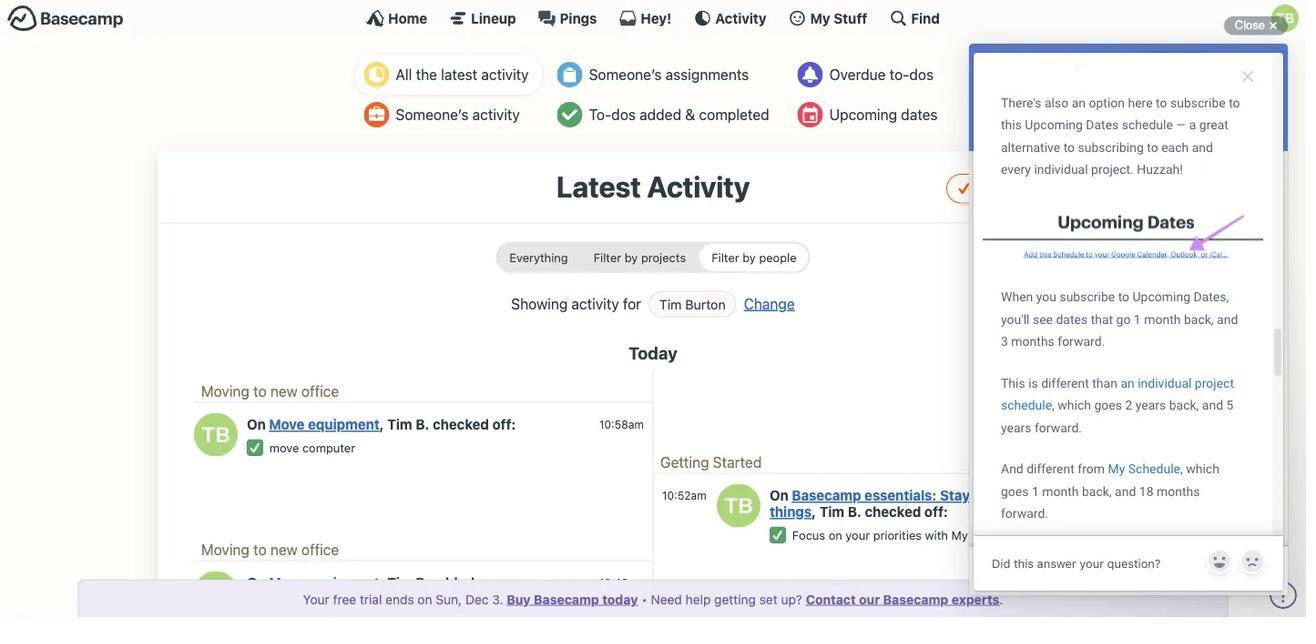 Task type: locate. For each thing, give the bounding box(es) containing it.
move up move monitor
[[269, 575, 305, 591]]

0 horizontal spatial added
[[433, 575, 475, 591]]

added up sun,
[[433, 575, 475, 591]]

for
[[623, 295, 641, 313]]

new up move monitor link
[[270, 541, 298, 558]]

1 vertical spatial moving to new office link
[[201, 541, 339, 558]]

2 vertical spatial ,
[[380, 575, 384, 591]]

2 move equipment link from the top
[[269, 575, 380, 591]]

my
[[810, 10, 831, 26], [952, 529, 968, 543]]

by for projects
[[625, 250, 638, 264]]

on
[[247, 417, 266, 433], [770, 488, 792, 504], [247, 575, 266, 591]]

1 vertical spatial on
[[770, 488, 792, 504]]

activity down all the latest activity
[[472, 106, 520, 123]]

cross small image
[[1263, 15, 1285, 36], [1263, 15, 1285, 36]]

1 vertical spatial office
[[302, 541, 339, 558]]

on left 'your'
[[829, 529, 843, 543]]

todo image
[[557, 102, 583, 128]]

my right with
[[952, 529, 968, 543]]

focus on your priorities with my assignments
[[792, 529, 1042, 543]]

home link
[[366, 9, 427, 27]]

overdue
[[830, 66, 886, 83]]

basecamp essentials: stay on top of things link
[[770, 488, 1033, 520]]

0 vertical spatial b.
[[416, 417, 430, 433]]

1 vertical spatial activity
[[472, 106, 520, 123]]

0 vertical spatial someone's
[[589, 66, 662, 83]]

1 filter from the left
[[594, 250, 622, 264]]

buy
[[507, 592, 531, 607]]

1 horizontal spatial added
[[640, 106, 682, 123]]

2 to from the top
[[253, 541, 267, 558]]

to
[[253, 383, 267, 400], [253, 541, 267, 558]]

1 vertical spatial someone's
[[396, 106, 469, 123]]

1 move from the top
[[269, 442, 299, 455]]

0 vertical spatial on
[[247, 417, 266, 433]]

moving
[[201, 383, 250, 400], [201, 541, 250, 558]]

hey!
[[641, 10, 672, 26]]

filter inside submit
[[594, 250, 622, 264]]

equipment up computer
[[308, 417, 380, 433]]

latest
[[441, 66, 478, 83]]

0 vertical spatial move equipment link
[[269, 417, 380, 433]]

1 horizontal spatial dos
[[910, 66, 934, 83]]

1 to from the top
[[253, 383, 267, 400]]

1 vertical spatial added
[[433, 575, 475, 591]]

office for ,       tim b. checked off:
[[302, 383, 339, 400]]

filter up burton
[[712, 250, 740, 264]]

0 horizontal spatial dos
[[612, 106, 636, 123]]

my left 'stuff'
[[810, 10, 831, 26]]

1 move equipment link from the top
[[269, 417, 380, 433]]

by inside submit
[[743, 250, 756, 264]]

activity for someone's activity
[[472, 106, 520, 123]]

activity for showing activity for
[[572, 295, 619, 313]]

your
[[846, 529, 870, 543]]

2 moving to new office from the top
[[201, 541, 339, 558]]

10:52am element
[[662, 489, 707, 502]]

someone's up the to-
[[589, 66, 662, 83]]

upcoming dates
[[830, 106, 938, 123]]

tim burton image for on move equipment ,       tim b. checked off:
[[194, 413, 238, 457]]

0 horizontal spatial my
[[810, 10, 831, 26]]

1 vertical spatial activity
[[647, 169, 750, 204]]

0 vertical spatial equipment
[[308, 417, 380, 433]]

new for on move equipment ,       tim b. added
[[270, 541, 298, 558]]

2 horizontal spatial on
[[974, 488, 990, 504]]

activity inside main element
[[716, 10, 767, 26]]

off:
[[492, 417, 516, 433], [925, 504, 948, 520]]

today
[[602, 592, 638, 607]]

1 horizontal spatial off:
[[925, 504, 948, 520]]

2 office from the top
[[302, 541, 339, 558]]

2 new from the top
[[270, 541, 298, 558]]

to-
[[890, 66, 910, 83]]

2 moving from the top
[[201, 541, 250, 558]]

1 horizontal spatial my
[[952, 529, 968, 543]]

1 vertical spatial move
[[269, 575, 305, 591]]

on for on move equipment ,       tim b. checked off:
[[247, 417, 266, 433]]

1 vertical spatial moving
[[201, 541, 250, 558]]

close
[[1235, 18, 1266, 32]]

dos
[[910, 66, 934, 83], [612, 106, 636, 123]]

b.
[[416, 417, 430, 433], [848, 504, 862, 520], [416, 575, 430, 591]]

2 move from the top
[[269, 600, 299, 614]]

by left people
[[743, 250, 756, 264]]

switch accounts image
[[7, 5, 124, 33]]

1 new from the top
[[270, 383, 298, 400]]

someone's for someone's assignments
[[589, 66, 662, 83]]

new
[[270, 383, 298, 400], [270, 541, 298, 558]]

basecamp right buy
[[534, 592, 599, 607]]

on
[[974, 488, 990, 504], [829, 529, 843, 543], [418, 592, 432, 607]]

getting
[[661, 454, 709, 471]]

upcoming
[[830, 106, 898, 123]]

activity right "latest"
[[481, 66, 529, 83]]

moving to new office link for on move equipment ,       tim b. checked off:
[[201, 383, 339, 400]]

0 vertical spatial my
[[810, 10, 831, 26]]

hey! button
[[619, 9, 672, 27]]

move
[[269, 442, 299, 455], [269, 600, 299, 614]]

equipment up free
[[308, 575, 380, 591]]

10:58am element
[[599, 418, 644, 431]]

new up move computer link
[[270, 383, 298, 400]]

1 horizontal spatial by
[[743, 250, 756, 264]]

0 vertical spatial moving to new office
[[201, 383, 339, 400]]

0 horizontal spatial off:
[[492, 417, 516, 433]]

activity left the for
[[572, 295, 619, 313]]

moving to new office
[[201, 383, 339, 400], [201, 541, 339, 558]]

1 moving from the top
[[201, 383, 250, 400]]

2 vertical spatial tim burton image
[[194, 572, 238, 616]]

moving to new office up move monitor
[[201, 541, 339, 558]]

10:48am element
[[599, 577, 644, 589]]

2 vertical spatial activity
[[572, 295, 619, 313]]

0 horizontal spatial on
[[418, 592, 432, 607]]

0 vertical spatial new
[[270, 383, 298, 400]]

1 horizontal spatial someone's
[[589, 66, 662, 83]]

1 vertical spatial move
[[269, 600, 299, 614]]

1 moving to new office link from the top
[[201, 383, 339, 400]]

latest activity
[[557, 169, 750, 204]]

1 equipment from the top
[[308, 417, 380, 433]]

0 vertical spatial moving
[[201, 383, 250, 400]]

move equipment link up your
[[269, 575, 380, 591]]

move up move computer link
[[269, 417, 305, 433]]

0 vertical spatial on
[[974, 488, 990, 504]]

0 horizontal spatial someone's
[[396, 106, 469, 123]]

1 moving to new office from the top
[[201, 383, 339, 400]]

move for on move equipment ,       tim b. checked off:
[[269, 442, 299, 455]]

people
[[759, 250, 797, 264]]

on left 'top'
[[974, 488, 990, 504]]

by for people
[[743, 250, 756, 264]]

overdue to-dos
[[830, 66, 934, 83]]

office up move computer link
[[302, 383, 339, 400]]

1 vertical spatial on
[[829, 529, 843, 543]]

1 by from the left
[[625, 250, 638, 264]]

move left your
[[269, 600, 299, 614]]

1 vertical spatial new
[[270, 541, 298, 558]]

1 horizontal spatial filter
[[712, 250, 740, 264]]

2 by from the left
[[743, 250, 756, 264]]

filter for filter by people
[[712, 250, 740, 264]]

on for on move equipment ,       tim b. added
[[247, 575, 266, 591]]

0 vertical spatial to
[[253, 383, 267, 400]]

1 move from the top
[[269, 417, 305, 433]]

0 vertical spatial move
[[269, 442, 299, 455]]

the
[[416, 66, 437, 83]]

added
[[640, 106, 682, 123], [433, 575, 475, 591]]

0 vertical spatial checked
[[433, 417, 489, 433]]

0 vertical spatial off:
[[492, 417, 516, 433]]

2 move from the top
[[269, 575, 305, 591]]

moving to new office link
[[201, 383, 339, 400], [201, 541, 339, 558]]

someone's activity link
[[355, 95, 543, 135]]

free
[[333, 592, 356, 607]]

someone's inside someone's assignments link
[[589, 66, 662, 83]]

0 horizontal spatial filter
[[594, 250, 622, 264]]

by
[[625, 250, 638, 264], [743, 250, 756, 264]]

0 vertical spatial office
[[302, 383, 339, 400]]

1 office from the top
[[302, 383, 339, 400]]

10:48am
[[599, 577, 644, 589]]

0 vertical spatial added
[[640, 106, 682, 123]]

moving for on move equipment ,       tim b. checked off:
[[201, 383, 250, 400]]

1 vertical spatial move equipment link
[[269, 575, 380, 591]]

activity up assignments
[[716, 10, 767, 26]]

someone's
[[589, 66, 662, 83], [396, 106, 469, 123]]

moving to new office link up move computer link
[[201, 383, 339, 400]]

assignment image
[[557, 62, 583, 87]]

someone's down the at the top
[[396, 106, 469, 123]]

someone's inside "someone's activity" link
[[396, 106, 469, 123]]

on left sun,
[[418, 592, 432, 607]]

find
[[911, 10, 940, 26]]

focus
[[792, 529, 826, 543]]

all the latest activity link
[[355, 55, 543, 95]]

to-
[[589, 106, 612, 123]]

2 vertical spatial on
[[247, 575, 266, 591]]

1 vertical spatial equipment
[[308, 575, 380, 591]]

1 vertical spatial to
[[253, 541, 267, 558]]

to for on move equipment ,       tim b. checked off:
[[253, 383, 267, 400]]

equipment for ,       tim b. added
[[308, 575, 380, 591]]

2 equipment from the top
[[308, 575, 380, 591]]

filter by people
[[712, 250, 797, 264]]

1 vertical spatial moving to new office
[[201, 541, 339, 558]]

person report image
[[364, 102, 389, 128]]

move left computer
[[269, 442, 299, 455]]

filter inside submit
[[712, 250, 740, 264]]

0 vertical spatial activity
[[716, 10, 767, 26]]

0 vertical spatial dos
[[910, 66, 934, 83]]

move equipment link
[[269, 417, 380, 433], [269, 575, 380, 591]]

home
[[388, 10, 427, 26]]

by left projects
[[625, 250, 638, 264]]

move monitor link
[[269, 600, 345, 614]]

0 horizontal spatial by
[[625, 250, 638, 264]]

0 vertical spatial move
[[269, 417, 305, 433]]

your free trial ends on sun, dec  3. buy basecamp today • need help getting set up? contact our basecamp experts .
[[303, 592, 1003, 607]]

basecamp up things
[[792, 488, 862, 504]]

2 filter from the left
[[712, 250, 740, 264]]

1 horizontal spatial basecamp
[[792, 488, 862, 504]]

stuff
[[834, 10, 868, 26]]

by inside submit
[[625, 250, 638, 264]]

checked
[[433, 417, 489, 433], [865, 504, 921, 520]]

dates
[[901, 106, 938, 123]]

tim
[[660, 297, 682, 312], [388, 417, 412, 433], [820, 504, 845, 520], [388, 575, 412, 591]]

added left the &
[[640, 106, 682, 123]]

2 moving to new office link from the top
[[201, 541, 339, 558]]

0 vertical spatial activity
[[481, 66, 529, 83]]

office
[[302, 383, 339, 400], [302, 541, 339, 558]]

1 horizontal spatial on
[[829, 529, 843, 543]]

office up your
[[302, 541, 339, 558]]

dos right 'todo' 'icon'
[[612, 106, 636, 123]]

0 vertical spatial tim burton image
[[194, 413, 238, 457]]

1 vertical spatial ,
[[812, 504, 816, 520]]

dos up dates
[[910, 66, 934, 83]]

1 vertical spatial dos
[[612, 106, 636, 123]]

filter up showing activity for
[[594, 250, 622, 264]]

close button
[[1224, 15, 1288, 36]]

contact our basecamp experts link
[[806, 592, 1000, 607]]

0 vertical spatial moving to new office link
[[201, 383, 339, 400]]

move equipment link up computer
[[269, 417, 380, 433]]

up?
[[781, 592, 803, 607]]

need
[[651, 592, 682, 607]]

moving to new office link up move monitor
[[201, 541, 339, 558]]

activity down the &
[[647, 169, 750, 204]]

moving to new office up move computer link
[[201, 383, 339, 400]]

top
[[994, 488, 1016, 504]]

0 vertical spatial ,
[[380, 417, 384, 433]]

activity
[[481, 66, 529, 83], [472, 106, 520, 123], [572, 295, 619, 313]]

basecamp right our on the bottom right of page
[[883, 592, 949, 607]]

tim burton image
[[194, 413, 238, 457], [717, 484, 761, 528], [194, 572, 238, 616]]

move equipment link for ,       tim b. checked off:
[[269, 417, 380, 433]]

1 vertical spatial checked
[[865, 504, 921, 520]]

main element
[[0, 0, 1307, 36]]

2 vertical spatial b.
[[416, 575, 430, 591]]

, for ,       tim b. added
[[380, 575, 384, 591]]

equipment
[[308, 417, 380, 433], [308, 575, 380, 591]]

activity link
[[694, 9, 767, 27]]

office for ,       tim b. added
[[302, 541, 339, 558]]



Task type: vqa. For each thing, say whether or not it's contained in the screenshot.
the bottom 'when'
no



Task type: describe. For each thing, give the bounding box(es) containing it.
change link
[[744, 293, 795, 315]]

filter for filter by projects
[[594, 250, 622, 264]]

Filter by people submit
[[700, 244, 809, 271]]

sun,
[[436, 592, 462, 607]]

basecamp essentials: stay on top of things
[[770, 488, 1033, 520]]

filter activity group
[[496, 242, 811, 273]]

move for on move equipment ,       tim b. added
[[269, 600, 299, 614]]

showing
[[511, 295, 568, 313]]

.
[[1000, 592, 1003, 607]]

overdue to-dos link
[[789, 55, 952, 95]]

lineup
[[471, 10, 516, 26]]

1 vertical spatial tim burton image
[[717, 484, 761, 528]]

computer
[[302, 442, 355, 455]]

change
[[744, 295, 795, 313]]

monitor
[[302, 600, 345, 614]]

0 horizontal spatial basecamp
[[534, 592, 599, 607]]

, for ,       tim b. checked off:
[[380, 417, 384, 433]]

today
[[629, 343, 678, 363]]

of
[[1019, 488, 1033, 504]]

moving for on move equipment ,       tim b. added
[[201, 541, 250, 558]]

someone's activity
[[396, 106, 520, 123]]

10:52am
[[662, 489, 707, 502]]

assignments
[[972, 529, 1042, 543]]

find button
[[890, 9, 940, 27]]

to-dos added & completed
[[589, 106, 770, 123]]

3.
[[492, 592, 503, 607]]

move for on move equipment ,       tim b. added
[[269, 575, 305, 591]]

buy basecamp today link
[[507, 592, 638, 607]]

started
[[713, 454, 762, 471]]

your
[[303, 592, 330, 607]]

to for on move equipment ,       tim b. added
[[253, 541, 267, 558]]

everything
[[510, 250, 568, 264]]

move equipment link for ,       tim b. added
[[269, 575, 380, 591]]

my stuff
[[810, 10, 868, 26]]

on for on
[[770, 488, 792, 504]]

to-dos added & completed link
[[548, 95, 783, 135]]

experts
[[952, 592, 1000, 607]]

move monitor
[[269, 600, 345, 614]]

trial
[[360, 592, 382, 607]]

moving to new office for on move equipment ,       tim b. checked off:
[[201, 383, 339, 400]]

moving to new office link for on move equipment ,       tim b. added
[[201, 541, 339, 558]]

help
[[686, 592, 711, 607]]

basecamp inside basecamp essentials: stay on top of things
[[792, 488, 862, 504]]

someone's for someone's activity
[[396, 106, 469, 123]]

with
[[925, 529, 948, 543]]

things
[[770, 504, 812, 520]]

getting started link
[[661, 454, 762, 471]]

pings
[[560, 10, 597, 26]]

b. for added
[[416, 575, 430, 591]]

•
[[642, 592, 648, 607]]

reports image
[[798, 62, 823, 87]]

pings button
[[538, 9, 597, 27]]

getting
[[714, 592, 756, 607]]

,       tim b. checked off:
[[812, 504, 948, 520]]

burton
[[685, 297, 726, 312]]

my inside popup button
[[810, 10, 831, 26]]

1 vertical spatial b.
[[848, 504, 862, 520]]

someone's assignments
[[589, 66, 749, 83]]

completed
[[699, 106, 770, 123]]

getting started
[[661, 454, 762, 471]]

b. for checked
[[416, 417, 430, 433]]

2 horizontal spatial basecamp
[[883, 592, 949, 607]]

all
[[396, 66, 412, 83]]

someone's assignments link
[[548, 55, 783, 95]]

upcoming dates link
[[789, 95, 952, 135]]

our
[[859, 592, 880, 607]]

&
[[685, 106, 695, 123]]

tim burton image for on move equipment ,       tim b. added
[[194, 572, 238, 616]]

on move equipment ,       tim b. checked off:
[[247, 417, 516, 433]]

new for on move equipment ,       tim b. checked off:
[[270, 383, 298, 400]]

all the latest activity
[[396, 66, 529, 83]]

1 vertical spatial my
[[952, 529, 968, 543]]

schedule image
[[798, 102, 823, 128]]

contact
[[806, 592, 856, 607]]

on move equipment ,       tim b. added
[[247, 575, 475, 591]]

Everything submit
[[498, 244, 580, 271]]

moving to new office for on move equipment ,       tim b. added
[[201, 541, 339, 558]]

1 horizontal spatial checked
[[865, 504, 921, 520]]

activity report image
[[364, 62, 389, 87]]

ends
[[386, 592, 414, 607]]

tim burton
[[660, 297, 726, 312]]

filter by projects
[[594, 250, 686, 264]]

Filter by projects submit
[[582, 244, 698, 271]]

my stuff button
[[789, 9, 868, 27]]

0 horizontal spatial checked
[[433, 417, 489, 433]]

set
[[760, 592, 778, 607]]

focus on your priorities with my assignments link
[[792, 529, 1042, 543]]

priorities
[[873, 529, 922, 543]]

10:58am
[[599, 418, 644, 431]]

lineup link
[[449, 9, 516, 27]]

move for on move equipment ,       tim b. checked off:
[[269, 417, 305, 433]]

1 vertical spatial off:
[[925, 504, 948, 520]]

dec
[[466, 592, 489, 607]]

projects
[[641, 250, 686, 264]]

on inside basecamp essentials: stay on top of things
[[974, 488, 990, 504]]

essentials:
[[865, 488, 937, 504]]

2 vertical spatial on
[[418, 592, 432, 607]]

assignments
[[666, 66, 749, 83]]

showing activity for
[[511, 295, 641, 313]]

stay
[[940, 488, 970, 504]]

move computer
[[269, 442, 355, 455]]

latest
[[557, 169, 641, 204]]

equipment for ,       tim b. checked off:
[[308, 417, 380, 433]]



